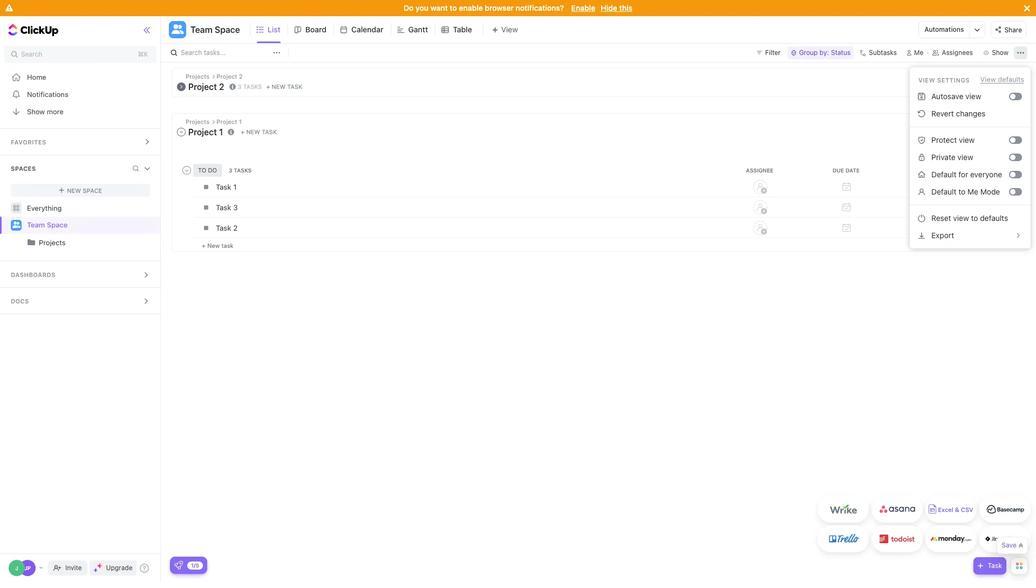 Task type: vqa. For each thing, say whether or not it's contained in the screenshot.
notifications?
yes



Task type: locate. For each thing, give the bounding box(es) containing it.
calendar link
[[351, 16, 388, 43]]

0 horizontal spatial view
[[918, 76, 935, 83]]

0 horizontal spatial space
[[47, 221, 68, 229]]

+ new task down ‎task 2
[[202, 242, 233, 249]]

task
[[216, 203, 231, 212], [988, 562, 1002, 570]]

1 hide closed from the top
[[974, 76, 1014, 83]]

1 closed from the top
[[990, 76, 1014, 83]]

task 3
[[216, 203, 238, 212]]

you
[[416, 3, 428, 12]]

do
[[404, 3, 414, 12]]

new inside 3 tasks + new task
[[272, 83, 286, 90]]

0 vertical spatial closed
[[990, 76, 1014, 83]]

1 horizontal spatial view
[[980, 75, 996, 84]]

user group image
[[12, 222, 20, 228]]

onboarding checklist button image
[[174, 562, 183, 570]]

gantt link
[[408, 16, 432, 43]]

0 vertical spatial view
[[965, 92, 981, 101]]

revert
[[931, 109, 954, 118]]

search for search tasks...
[[181, 49, 202, 57]]

1 vertical spatial task
[[988, 562, 1002, 570]]

1 horizontal spatial search
[[181, 49, 202, 57]]

hide down changes
[[974, 121, 988, 128]]

hide left this
[[601, 3, 617, 12]]

me left assignees button
[[914, 49, 924, 57]]

search left tasks...
[[181, 49, 202, 57]]

+ new task down tasks
[[241, 128, 277, 135]]

0 vertical spatial 3
[[238, 83, 241, 90]]

search up home
[[21, 50, 42, 58]]

team space inside sidebar "navigation"
[[27, 221, 68, 229]]

space inside team space button
[[215, 25, 240, 35]]

reset
[[931, 214, 951, 223]]

view for autosave
[[965, 92, 981, 101]]

+ new task
[[241, 128, 277, 135], [202, 242, 233, 249]]

team space inside button
[[190, 25, 240, 35]]

hide closed button down changes
[[964, 119, 1017, 130]]

1 horizontal spatial task
[[262, 128, 277, 135]]

hide closed
[[974, 76, 1014, 83], [974, 121, 1014, 128]]

2 ‎task from the top
[[216, 224, 231, 232]]

1/5
[[191, 563, 199, 569]]

2 vertical spatial to
[[971, 214, 978, 223]]

defaults down mode
[[980, 214, 1008, 223]]

hide up 'autosave view' button
[[974, 76, 988, 83]]

task
[[287, 83, 302, 90], [262, 128, 277, 135], [221, 242, 233, 249]]

task right tasks
[[287, 83, 302, 90]]

1 vertical spatial ‎task
[[216, 224, 231, 232]]

team space up tasks...
[[190, 25, 240, 35]]

3 left tasks
[[238, 83, 241, 90]]

new down ‎task 2
[[207, 242, 220, 249]]

view up 'autosave view' button
[[980, 75, 996, 84]]

1 horizontal spatial +
[[241, 128, 245, 135]]

0 horizontal spatial task
[[221, 242, 233, 249]]

to inside button
[[971, 214, 978, 223]]

view inside button
[[965, 92, 981, 101]]

view for view settings
[[918, 76, 935, 83]]

new
[[272, 83, 286, 90], [246, 128, 260, 135], [67, 187, 81, 194], [207, 242, 220, 249]]

favorites
[[11, 139, 46, 146]]

mode
[[980, 187, 1000, 196]]

2 hide closed button from the top
[[964, 119, 1017, 130]]

closed
[[990, 76, 1014, 83], [990, 121, 1014, 128]]

team up search tasks...
[[190, 25, 213, 35]]

1 horizontal spatial space
[[83, 187, 102, 194]]

team space for team space button
[[190, 25, 240, 35]]

search
[[181, 49, 202, 57], [21, 50, 42, 58]]

1 hide closed button from the top
[[964, 74, 1017, 85]]

1 vertical spatial defaults
[[980, 214, 1008, 223]]

team space button
[[186, 18, 240, 42]]

new space
[[67, 187, 102, 194]]

2 horizontal spatial task
[[287, 83, 302, 90]]

task inside task 3 link
[[216, 203, 231, 212]]

team space for team space link
[[27, 221, 68, 229]]

1 horizontal spatial + new task
[[241, 128, 277, 135]]

2 vertical spatial task
[[221, 242, 233, 249]]

hide
[[601, 3, 617, 12], [974, 76, 988, 83], [974, 121, 988, 128]]

1 vertical spatial space
[[83, 187, 102, 194]]

table
[[453, 25, 472, 34]]

team inside sidebar "navigation"
[[27, 221, 45, 229]]

&
[[955, 507, 959, 514]]

1 ‎task from the top
[[216, 183, 231, 191]]

1
[[233, 183, 237, 191]]

0 horizontal spatial to
[[450, 3, 457, 12]]

reset view to defaults
[[931, 214, 1008, 223]]

+
[[266, 83, 270, 90], [241, 128, 245, 135], [202, 242, 206, 249]]

everything
[[27, 204, 62, 212]]

autosave view button
[[914, 88, 1009, 105]]

view defaults
[[980, 75, 1024, 84]]

to right the default
[[959, 187, 966, 196]]

1 horizontal spatial to
[[959, 187, 966, 196]]

team
[[190, 25, 213, 35], [27, 221, 45, 229]]

to up export button
[[971, 214, 978, 223]]

0 vertical spatial me
[[914, 49, 924, 57]]

1 horizontal spatial team space
[[190, 25, 240, 35]]

more
[[47, 107, 63, 116]]

hide closed for bottommost list info icon
[[974, 121, 1014, 128]]

0 vertical spatial space
[[215, 25, 240, 35]]

‎task left 2 on the top left of the page
[[216, 224, 231, 232]]

task down 3 tasks + new task
[[262, 128, 277, 135]]

task inside 3 tasks + new task
[[287, 83, 302, 90]]

2 horizontal spatial space
[[215, 25, 240, 35]]

export button
[[914, 227, 1026, 244]]

settings
[[937, 76, 970, 83]]

me
[[914, 49, 924, 57], [968, 187, 978, 196]]

1 vertical spatial me
[[968, 187, 978, 196]]

excel & csv
[[938, 507, 973, 514]]

me left mode
[[968, 187, 978, 196]]

0 vertical spatial list info image
[[229, 84, 236, 90]]

revert changes
[[931, 109, 986, 118]]

0 vertical spatial task
[[287, 83, 302, 90]]

reset view to defaults button
[[914, 210, 1026, 227]]

search inside sidebar "navigation"
[[21, 50, 42, 58]]

0 horizontal spatial team space
[[27, 221, 68, 229]]

0 vertical spatial hide closed
[[974, 76, 1014, 83]]

0 vertical spatial defaults
[[998, 75, 1024, 84]]

autosave
[[931, 92, 963, 101]]

to right want
[[450, 3, 457, 12]]

1 vertical spatial list info image
[[228, 129, 234, 135]]

0 horizontal spatial team
[[27, 221, 45, 229]]

1 vertical spatial closed
[[990, 121, 1014, 128]]

team down everything
[[27, 221, 45, 229]]

projects link
[[1, 234, 151, 251], [39, 234, 151, 251]]

team space down everything
[[27, 221, 68, 229]]

hide closed button up 'autosave view' button
[[964, 74, 1017, 85]]

‎task
[[216, 183, 231, 191], [216, 224, 231, 232]]

1 vertical spatial + new task
[[202, 242, 233, 249]]

me inside button
[[914, 49, 924, 57]]

1 vertical spatial hide closed
[[974, 121, 1014, 128]]

1 horizontal spatial me
[[968, 187, 978, 196]]

new up everything link
[[67, 187, 81, 194]]

2 vertical spatial +
[[202, 242, 206, 249]]

team for team space link
[[27, 221, 45, 229]]

hide closed up 'autosave view' button
[[974, 76, 1014, 83]]

space up the search tasks... text box
[[215, 25, 240, 35]]

closed up 'autosave view' button
[[990, 76, 1014, 83]]

view
[[980, 75, 996, 84], [918, 76, 935, 83]]

0 vertical spatial hide closed button
[[964, 74, 1017, 85]]

0 vertical spatial hide
[[601, 3, 617, 12]]

‎task left 1
[[216, 183, 231, 191]]

default to me mode button
[[914, 183, 1009, 201]]

team space
[[190, 25, 240, 35], [27, 221, 68, 229]]

save
[[1002, 542, 1017, 550]]

me inside 'button'
[[968, 187, 978, 196]]

0 vertical spatial task
[[216, 203, 231, 212]]

2 hide closed from the top
[[974, 121, 1014, 128]]

view up autosave
[[918, 76, 935, 83]]

1 vertical spatial hide closed button
[[964, 119, 1017, 130]]

0 vertical spatial team
[[190, 25, 213, 35]]

3 up 2 on the top left of the page
[[233, 203, 238, 212]]

task down save
[[988, 562, 1002, 570]]

view
[[965, 92, 981, 101], [953, 214, 969, 223]]

home
[[27, 73, 46, 81]]

2 horizontal spatial +
[[266, 83, 270, 90]]

0 vertical spatial to
[[450, 3, 457, 12]]

space for team space button
[[215, 25, 240, 35]]

space up projects
[[47, 221, 68, 229]]

view inside button
[[953, 214, 969, 223]]

1 horizontal spatial task
[[988, 562, 1002, 570]]

0 vertical spatial team space
[[190, 25, 240, 35]]

closed down view defaults
[[990, 121, 1014, 128]]

view for reset
[[953, 214, 969, 223]]

enable
[[571, 3, 595, 12]]

‎task 1 link
[[213, 178, 714, 196]]

list info image
[[229, 84, 236, 90], [228, 129, 234, 135]]

tasks
[[243, 83, 262, 90]]

2 vertical spatial space
[[47, 221, 68, 229]]

space up everything link
[[83, 187, 102, 194]]

defaults
[[998, 75, 1024, 84], [980, 214, 1008, 223]]

0 horizontal spatial + new task
[[202, 242, 233, 249]]

list
[[268, 25, 281, 34]]

autosave view
[[931, 92, 981, 101]]

notifications
[[27, 90, 68, 98]]

1 vertical spatial team
[[27, 221, 45, 229]]

view up changes
[[965, 92, 981, 101]]

new inside sidebar "navigation"
[[67, 187, 81, 194]]

2 vertical spatial hide
[[974, 121, 988, 128]]

task down ‎task 2
[[221, 242, 233, 249]]

revert changes button
[[914, 105, 1026, 122]]

space inside team space link
[[47, 221, 68, 229]]

0 vertical spatial ‎task
[[216, 183, 231, 191]]

defaults down share on the top right of the page
[[998, 75, 1024, 84]]

0 horizontal spatial search
[[21, 50, 42, 58]]

hide closed for the topmost list info icon
[[974, 76, 1014, 83]]

task down "‎task 1"
[[216, 203, 231, 212]]

board
[[305, 25, 326, 34]]

3
[[238, 83, 241, 90], [233, 203, 238, 212]]

view right reset
[[953, 214, 969, 223]]

browser
[[485, 3, 514, 12]]

favorites button
[[0, 129, 161, 155]]

to
[[450, 3, 457, 12], [959, 187, 966, 196], [971, 214, 978, 223]]

1 vertical spatial to
[[959, 187, 966, 196]]

2 horizontal spatial to
[[971, 214, 978, 223]]

assignees button
[[928, 46, 978, 59]]

1 vertical spatial team space
[[27, 221, 68, 229]]

team inside button
[[190, 25, 213, 35]]

hide closed down changes
[[974, 121, 1014, 128]]

0 horizontal spatial me
[[914, 49, 924, 57]]

1 horizontal spatial team
[[190, 25, 213, 35]]

3 tasks + new task
[[238, 83, 302, 90]]

0 vertical spatial +
[[266, 83, 270, 90]]

0 horizontal spatial task
[[216, 203, 231, 212]]

new right tasks
[[272, 83, 286, 90]]

1 vertical spatial view
[[953, 214, 969, 223]]

2 closed from the top
[[990, 121, 1014, 128]]

0 horizontal spatial +
[[202, 242, 206, 249]]



Task type: describe. For each thing, give the bounding box(es) containing it.
automations button
[[919, 22, 969, 38]]

1 projects link from the left
[[1, 234, 151, 251]]

Search tasks... text field
[[181, 45, 270, 60]]

excel & csv link
[[925, 496, 977, 523]]

new down tasks
[[246, 128, 260, 135]]

upgrade
[[106, 564, 132, 573]]

board link
[[305, 16, 331, 43]]

search tasks...
[[181, 49, 226, 57]]

view for view defaults
[[980, 75, 996, 84]]

‎task 2
[[216, 224, 238, 232]]

me button
[[902, 46, 928, 59]]

defaults inside the reset view to defaults button
[[980, 214, 1008, 223]]

share button
[[991, 21, 1026, 38]]

share
[[1004, 26, 1022, 34]]

team for team space button
[[190, 25, 213, 35]]

invite
[[65, 564, 82, 573]]

enable
[[459, 3, 483, 12]]

view defaults button
[[980, 75, 1024, 84]]

want
[[430, 3, 448, 12]]

home link
[[0, 69, 161, 86]]

2 projects link from the left
[[39, 234, 151, 251]]

‎task 2 link
[[213, 219, 714, 237]]

onboarding checklist button element
[[174, 562, 183, 570]]

closed for bottommost list info icon
[[990, 121, 1014, 128]]

task for task
[[988, 562, 1002, 570]]

to inside 'button'
[[959, 187, 966, 196]]

assignees
[[942, 49, 973, 57]]

‎task 1
[[216, 183, 237, 191]]

1 vertical spatial hide
[[974, 76, 988, 83]]

hide closed button for the topmost list info icon
[[964, 74, 1017, 85]]

csv
[[961, 507, 973, 514]]

2
[[233, 224, 238, 232]]

1 vertical spatial 3
[[233, 203, 238, 212]]

show
[[27, 107, 45, 116]]

1 vertical spatial task
[[262, 128, 277, 135]]

notifications link
[[0, 86, 161, 103]]

3 inside 3 tasks + new task
[[238, 83, 241, 90]]

⌘k
[[138, 50, 148, 58]]

upgrade link
[[89, 561, 137, 576]]

projects
[[39, 239, 66, 247]]

team space link
[[27, 217, 151, 234]]

export button
[[914, 227, 1026, 244]]

automations
[[925, 25, 964, 33]]

1 vertical spatial +
[[241, 128, 245, 135]]

do you want to enable browser notifications? enable hide this
[[404, 3, 632, 12]]

table link
[[453, 16, 476, 43]]

task for task 3
[[216, 203, 231, 212]]

gantt
[[408, 25, 428, 34]]

default to me mode
[[931, 187, 1000, 196]]

sidebar navigation
[[0, 16, 161, 583]]

tasks...
[[204, 49, 226, 57]]

excel
[[938, 507, 953, 514]]

notifications?
[[516, 3, 564, 12]]

everything link
[[0, 200, 161, 217]]

docs
[[11, 298, 29, 305]]

export
[[931, 231, 954, 240]]

‎task for ‎task 2
[[216, 224, 231, 232]]

0 vertical spatial + new task
[[241, 128, 277, 135]]

show more
[[27, 107, 63, 116]]

space for team space link
[[47, 221, 68, 229]]

‎task for ‎task 1
[[216, 183, 231, 191]]

hide closed button for bottommost list info icon
[[964, 119, 1017, 130]]

search for search
[[21, 50, 42, 58]]

closed for the topmost list info icon
[[990, 76, 1014, 83]]

list link
[[268, 16, 285, 43]]

calendar
[[351, 25, 383, 34]]

task 3 link
[[213, 198, 714, 217]]

+ inside 3 tasks + new task
[[266, 83, 270, 90]]

changes
[[956, 109, 986, 118]]

default
[[931, 187, 956, 196]]

this
[[619, 3, 632, 12]]

view settings
[[918, 76, 970, 83]]

dashboards
[[11, 271, 55, 278]]



